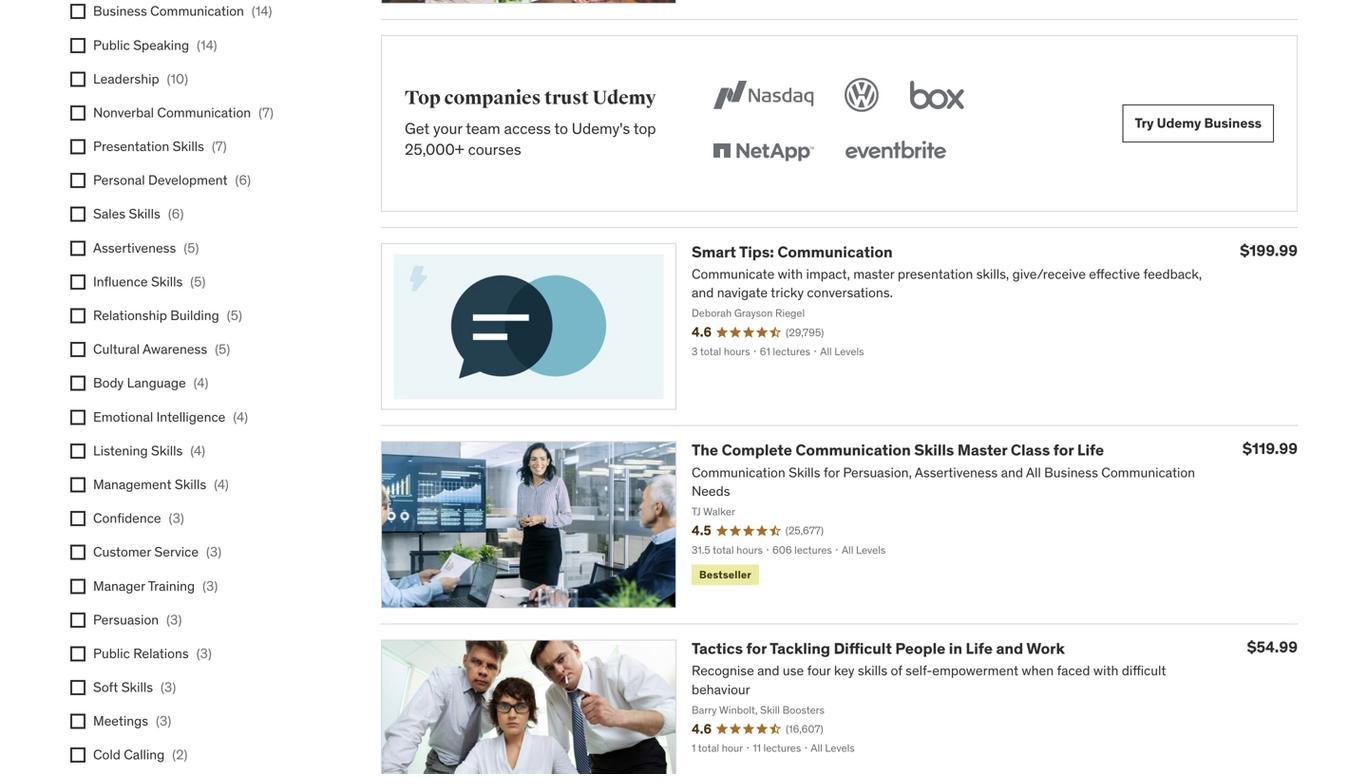Task type: describe. For each thing, give the bounding box(es) containing it.
access
[[504, 119, 551, 138]]

xsmall image for leadership
[[70, 72, 86, 87]]

emotional intelligence (4)
[[93, 409, 248, 426]]

assertiveness
[[93, 239, 176, 256]]

meetings
[[93, 713, 148, 730]]

1 horizontal spatial business
[[1205, 115, 1262, 132]]

tactics
[[692, 639, 743, 659]]

relationship
[[93, 307, 167, 324]]

cold
[[93, 747, 121, 764]]

smart tips: communication
[[692, 242, 893, 262]]

(4) for listening skills (4)
[[190, 442, 205, 460]]

(4) for body language (4)
[[194, 375, 208, 392]]

$54.99
[[1248, 638, 1299, 657]]

try udemy business link
[[1123, 104, 1275, 142]]

(4) for emotional intelligence (4)
[[233, 409, 248, 426]]

listening skills (4)
[[93, 442, 205, 460]]

skills left master
[[915, 441, 955, 460]]

people
[[896, 639, 946, 659]]

xsmall image for sales skills (6)
[[70, 207, 86, 222]]

confidence (3)
[[93, 510, 184, 527]]

(2)
[[172, 747, 188, 764]]

1 horizontal spatial udemy
[[1158, 115, 1202, 132]]

public for public speaking (14)
[[93, 36, 130, 53]]

and
[[997, 639, 1024, 659]]

team
[[466, 119, 501, 138]]

(7) for nonverbal communication (7)
[[259, 104, 274, 121]]

cultural
[[93, 341, 140, 358]]

$199.99
[[1241, 241, 1299, 260]]

service
[[154, 544, 199, 561]]

tactics for tackling difficult people in life and work
[[692, 639, 1066, 659]]

your
[[433, 119, 463, 138]]

(3) up "service"
[[169, 510, 184, 527]]

eventbrite image
[[841, 131, 950, 173]]

class
[[1011, 441, 1051, 460]]

udemy inside top companies trust udemy get your team access to udemy's top 25,000+ courses
[[593, 87, 656, 110]]

skills for presentation skills (7)
[[173, 138, 204, 155]]

try
[[1136, 115, 1155, 132]]

assertiveness (5)
[[93, 239, 199, 256]]

management skills (4)
[[93, 476, 229, 493]]

business communication (14)
[[93, 3, 272, 20]]

public relations (3)
[[93, 645, 212, 663]]

1 vertical spatial life
[[966, 639, 993, 659]]

emotional
[[93, 409, 153, 426]]

(5) for building
[[227, 307, 242, 324]]

xsmall image for customer
[[70, 545, 86, 561]]

presentation skills (7)
[[93, 138, 227, 155]]

body language (4)
[[93, 375, 208, 392]]

try udemy business
[[1136, 115, 1262, 132]]

(10)
[[167, 70, 188, 87]]

xsmall image for cultural
[[70, 342, 86, 358]]

persuasion
[[93, 612, 159, 629]]

manager
[[93, 578, 145, 595]]

(7) for presentation skills (7)
[[212, 138, 227, 155]]

get
[[405, 119, 430, 138]]

1 horizontal spatial for
[[1054, 441, 1075, 460]]

meetings (3)
[[93, 713, 171, 730]]

the
[[692, 441, 719, 460]]

nonverbal
[[93, 104, 154, 121]]

xsmall image for meetings
[[70, 715, 86, 730]]

box image
[[906, 74, 969, 116]]

top companies trust udemy get your team access to udemy's top 25,000+ courses
[[405, 87, 656, 159]]

udemy's
[[572, 119, 630, 138]]

xsmall image for public speaking (14)
[[70, 38, 86, 53]]

awareness
[[143, 341, 207, 358]]

leadership
[[93, 70, 159, 87]]

xsmall image for nonverbal
[[70, 105, 86, 121]]

xsmall image for manager training (3)
[[70, 579, 86, 594]]

leadership (10)
[[93, 70, 188, 87]]

influence
[[93, 273, 148, 290]]

xsmall image for public relations (3)
[[70, 647, 86, 662]]

nonverbal communication (7)
[[93, 104, 274, 121]]

body
[[93, 375, 124, 392]]

(3) down relations
[[161, 679, 176, 696]]

(5) for awareness
[[215, 341, 230, 358]]

intelligence
[[156, 409, 226, 426]]

sales
[[93, 206, 126, 223]]

complete
[[722, 441, 793, 460]]

xsmall image for relationship building (5)
[[70, 308, 86, 324]]

xsmall image for soft skills (3)
[[70, 681, 86, 696]]

customer service (3)
[[93, 544, 222, 561]]

influence skills (5)
[[93, 273, 206, 290]]

(14) for public speaking (14)
[[197, 36, 217, 53]]

xsmall image for business communication (14)
[[70, 4, 86, 19]]

top
[[405, 87, 441, 110]]

xsmall image for confidence (3)
[[70, 512, 86, 527]]

to
[[555, 119, 568, 138]]



Task type: vqa. For each thing, say whether or not it's contained in the screenshot.
(2023)
no



Task type: locate. For each thing, give the bounding box(es) containing it.
skills for management skills (4)
[[175, 476, 206, 493]]

public speaking (14)
[[93, 36, 217, 53]]

public up leadership at left top
[[93, 36, 130, 53]]

(5) up influence skills (5)
[[184, 239, 199, 256]]

13 xsmall image from the top
[[70, 748, 86, 764]]

(5) right building
[[227, 307, 242, 324]]

10 xsmall image from the top
[[70, 579, 86, 594]]

(5) up building
[[190, 273, 206, 290]]

skills up relationship building (5)
[[151, 273, 183, 290]]

1 vertical spatial (7)
[[212, 138, 227, 155]]

1 horizontal spatial (7)
[[259, 104, 274, 121]]

soft skills (3)
[[93, 679, 176, 696]]

xsmall image left persuasion
[[70, 613, 86, 628]]

smart tips: communication link
[[692, 242, 893, 262]]

2 xsmall image from the top
[[70, 105, 86, 121]]

soft
[[93, 679, 118, 696]]

development
[[148, 172, 228, 189]]

(14)
[[252, 3, 272, 20], [197, 36, 217, 53]]

xsmall image left 'personal'
[[70, 173, 86, 188]]

0 vertical spatial (7)
[[259, 104, 274, 121]]

0 horizontal spatial (14)
[[197, 36, 217, 53]]

0 horizontal spatial life
[[966, 639, 993, 659]]

0 vertical spatial (14)
[[252, 3, 272, 20]]

(3) right training
[[203, 578, 218, 595]]

udemy
[[593, 87, 656, 110], [1158, 115, 1202, 132]]

xsmall image for personal
[[70, 173, 86, 188]]

for right class
[[1054, 441, 1075, 460]]

2 public from the top
[[93, 645, 130, 663]]

(4) for management skills (4)
[[214, 476, 229, 493]]

public for public relations (3)
[[93, 645, 130, 663]]

life right in
[[966, 639, 993, 659]]

0 horizontal spatial business
[[93, 3, 147, 20]]

personal
[[93, 172, 145, 189]]

the complete communication skills master class for life
[[692, 441, 1105, 460]]

language
[[127, 375, 186, 392]]

for
[[1054, 441, 1075, 460], [747, 639, 767, 659]]

8 xsmall image from the top
[[70, 478, 86, 493]]

0 horizontal spatial udemy
[[593, 87, 656, 110]]

volkswagen image
[[841, 74, 883, 116]]

cold calling (2)
[[93, 747, 188, 764]]

7 xsmall image from the top
[[70, 444, 86, 459]]

public up soft
[[93, 645, 130, 663]]

(5)
[[184, 239, 199, 256], [190, 273, 206, 290], [227, 307, 242, 324], [215, 341, 230, 358]]

(4)
[[194, 375, 208, 392], [233, 409, 248, 426], [190, 442, 205, 460], [214, 476, 229, 493]]

(3)
[[169, 510, 184, 527], [206, 544, 222, 561], [203, 578, 218, 595], [167, 612, 182, 629], [197, 645, 212, 663], [161, 679, 176, 696], [156, 713, 171, 730]]

6 xsmall image from the top
[[70, 308, 86, 324]]

(6) for personal development (6)
[[235, 172, 251, 189]]

udemy right "try" on the right of page
[[1158, 115, 1202, 132]]

skills down listening skills (4)
[[175, 476, 206, 493]]

skills for soft skills (3)
[[121, 679, 153, 696]]

1 vertical spatial for
[[747, 639, 767, 659]]

for right tactics
[[747, 639, 767, 659]]

4 xsmall image from the top
[[70, 241, 86, 256]]

xsmall image for emotional
[[70, 410, 86, 425]]

0 horizontal spatial (6)
[[168, 206, 184, 223]]

training
[[148, 578, 195, 595]]

(3) down training
[[167, 612, 182, 629]]

cultural awareness (5)
[[93, 341, 230, 358]]

udemy up top at the left of the page
[[593, 87, 656, 110]]

life
[[1078, 441, 1105, 460], [966, 639, 993, 659]]

8 xsmall image from the top
[[70, 545, 86, 561]]

10 xsmall image from the top
[[70, 715, 86, 730]]

1 vertical spatial public
[[93, 645, 130, 663]]

0 vertical spatial life
[[1078, 441, 1105, 460]]

xsmall image
[[70, 4, 86, 19], [70, 38, 86, 53], [70, 139, 86, 155], [70, 207, 86, 222], [70, 275, 86, 290], [70, 308, 86, 324], [70, 376, 86, 391], [70, 478, 86, 493], [70, 512, 86, 527], [70, 579, 86, 594], [70, 647, 86, 662], [70, 681, 86, 696], [70, 748, 86, 764]]

xsmall image left nonverbal
[[70, 105, 86, 121]]

nasdaq image
[[709, 74, 818, 116]]

personal development (6)
[[93, 172, 251, 189]]

1 horizontal spatial (6)
[[235, 172, 251, 189]]

skills
[[173, 138, 204, 155], [129, 206, 160, 223], [151, 273, 183, 290], [915, 441, 955, 460], [151, 442, 183, 460], [175, 476, 206, 493], [121, 679, 153, 696]]

tips:
[[740, 242, 775, 262]]

0 horizontal spatial (7)
[[212, 138, 227, 155]]

skills for influence skills (5)
[[151, 273, 183, 290]]

(5) for skills
[[190, 273, 206, 290]]

(6)
[[235, 172, 251, 189], [168, 206, 184, 223]]

0 vertical spatial business
[[93, 3, 147, 20]]

building
[[170, 307, 219, 324]]

1 vertical spatial business
[[1205, 115, 1262, 132]]

(3) right relations
[[197, 645, 212, 663]]

xsmall image for influence skills (5)
[[70, 275, 86, 290]]

(7)
[[259, 104, 274, 121], [212, 138, 227, 155]]

xsmall image for cold calling (2)
[[70, 748, 86, 764]]

master
[[958, 441, 1008, 460]]

xsmall image left meetings
[[70, 715, 86, 730]]

12 xsmall image from the top
[[70, 681, 86, 696]]

7 xsmall image from the top
[[70, 376, 86, 391]]

xsmall image left customer
[[70, 545, 86, 561]]

presentation
[[93, 138, 169, 155]]

xsmall image left cultural
[[70, 342, 86, 358]]

5 xsmall image from the top
[[70, 342, 86, 358]]

difficult
[[834, 639, 892, 659]]

persuasion (3)
[[93, 612, 182, 629]]

skills down emotional intelligence (4)
[[151, 442, 183, 460]]

0 vertical spatial public
[[93, 36, 130, 53]]

business
[[93, 3, 147, 20], [1205, 115, 1262, 132]]

life right class
[[1078, 441, 1105, 460]]

0 horizontal spatial for
[[747, 639, 767, 659]]

communication
[[150, 3, 244, 20], [157, 104, 251, 121], [778, 242, 893, 262], [796, 441, 911, 460]]

management
[[93, 476, 172, 493]]

customer
[[93, 544, 151, 561]]

xsmall image left emotional
[[70, 410, 86, 425]]

business up public speaking (14)
[[93, 3, 147, 20]]

smart
[[692, 242, 737, 262]]

3 xsmall image from the top
[[70, 173, 86, 188]]

1 horizontal spatial (14)
[[252, 3, 272, 20]]

1 vertical spatial (14)
[[197, 36, 217, 53]]

0 vertical spatial (6)
[[235, 172, 251, 189]]

xsmall image for persuasion
[[70, 613, 86, 628]]

(6) for sales skills (6)
[[168, 206, 184, 223]]

xsmall image for presentation skills (7)
[[70, 139, 86, 155]]

listening
[[93, 442, 148, 460]]

work
[[1027, 639, 1066, 659]]

$119.99
[[1243, 439, 1299, 459]]

xsmall image for assertiveness
[[70, 241, 86, 256]]

xsmall image for management skills (4)
[[70, 478, 86, 493]]

skills right soft
[[121, 679, 153, 696]]

1 vertical spatial (6)
[[168, 206, 184, 223]]

companies
[[444, 87, 541, 110]]

25,000+
[[405, 140, 465, 159]]

4 xsmall image from the top
[[70, 207, 86, 222]]

xsmall image left the assertiveness
[[70, 241, 86, 256]]

netapp image
[[709, 131, 818, 173]]

6 xsmall image from the top
[[70, 410, 86, 425]]

1 xsmall image from the top
[[70, 72, 86, 87]]

manager training (3)
[[93, 578, 218, 595]]

xsmall image for listening
[[70, 444, 86, 459]]

1 horizontal spatial life
[[1078, 441, 1105, 460]]

(3) up calling
[[156, 713, 171, 730]]

business right "try" on the right of page
[[1205, 115, 1262, 132]]

skills up development
[[173, 138, 204, 155]]

(3) right "service"
[[206, 544, 222, 561]]

tactics for tackling difficult people in life and work link
[[692, 639, 1066, 659]]

(6) right development
[[235, 172, 251, 189]]

in
[[950, 639, 963, 659]]

relationship building (5)
[[93, 307, 242, 324]]

the complete communication skills master class for life link
[[692, 441, 1105, 460]]

skills up assertiveness (5)
[[129, 206, 160, 223]]

skills for listening skills (4)
[[151, 442, 183, 460]]

top
[[634, 119, 656, 138]]

calling
[[124, 747, 165, 764]]

courses
[[468, 140, 522, 159]]

(6) down the personal development (6)
[[168, 206, 184, 223]]

1 public from the top
[[93, 36, 130, 53]]

trust
[[545, 87, 589, 110]]

(14) for business communication (14)
[[252, 3, 272, 20]]

5 xsmall image from the top
[[70, 275, 86, 290]]

relations
[[133, 645, 189, 663]]

xsmall image left leadership at left top
[[70, 72, 86, 87]]

3 xsmall image from the top
[[70, 139, 86, 155]]

9 xsmall image from the top
[[70, 613, 86, 628]]

public
[[93, 36, 130, 53], [93, 645, 130, 663]]

1 xsmall image from the top
[[70, 4, 86, 19]]

speaking
[[133, 36, 189, 53]]

2 xsmall image from the top
[[70, 38, 86, 53]]

0 vertical spatial for
[[1054, 441, 1075, 460]]

tackling
[[770, 639, 831, 659]]

xsmall image left listening on the left of page
[[70, 444, 86, 459]]

0 vertical spatial udemy
[[593, 87, 656, 110]]

confidence
[[93, 510, 161, 527]]

(5) down building
[[215, 341, 230, 358]]

skills for sales skills (6)
[[129, 206, 160, 223]]

xsmall image
[[70, 72, 86, 87], [70, 105, 86, 121], [70, 173, 86, 188], [70, 241, 86, 256], [70, 342, 86, 358], [70, 410, 86, 425], [70, 444, 86, 459], [70, 545, 86, 561], [70, 613, 86, 628], [70, 715, 86, 730]]

xsmall image for body language (4)
[[70, 376, 86, 391]]

11 xsmall image from the top
[[70, 647, 86, 662]]

sales skills (6)
[[93, 206, 184, 223]]

9 xsmall image from the top
[[70, 512, 86, 527]]

1 vertical spatial udemy
[[1158, 115, 1202, 132]]



